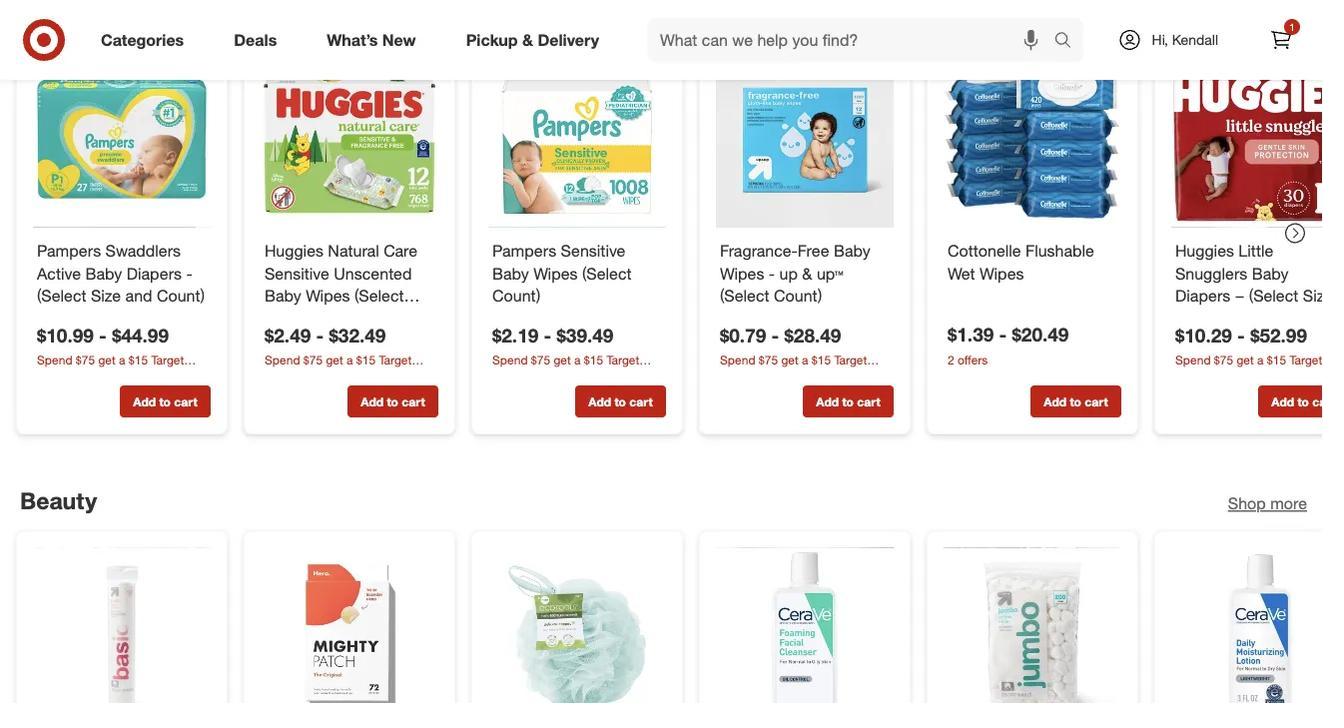 Task type: vqa. For each thing, say whether or not it's contained in the screenshot.
Diapers to the top
yes



Task type: locate. For each thing, give the bounding box(es) containing it.
target down $44.99
[[151, 352, 184, 367]]

huggies natural care sensitive unscented baby wipes (select count) image
[[261, 49, 439, 227], [261, 49, 439, 227]]

add to cart button down $0.79 - $28.49 spend $75 get a $15 target giftcard on diapers & wipes
[[803, 386, 894, 418]]

$75 down $10.99
[[76, 352, 95, 367]]

diapers down $44.99
[[103, 370, 143, 385]]

target inside $0.79 - $28.49 spend $75 get a $15 target giftcard on diapers & wipes
[[835, 352, 867, 367]]

- inside $0.79 - $28.49 spend $75 get a $15 target giftcard on diapers & wipes
[[772, 324, 780, 347]]

(select inside pampers sensitive baby wipes (select count)
[[582, 264, 632, 283]]

$15 down $28.49
[[812, 352, 831, 367]]

$15 inside huggies natural care sensitive unscented baby wipes (select count) $2.49 - $32.49 spend $75 get a $15 target giftcard on diapers & wipes
[[356, 352, 376, 367]]

1 cart from the left
[[174, 394, 197, 409]]

free
[[798, 241, 830, 260]]

spend down $2.49 at top left
[[265, 352, 300, 367]]

wipes inside huggies natural care sensitive unscented baby wipes (select count) $2.49 - $32.49 spend $75 get a $15 target giftcard on diapers & wipes
[[385, 370, 416, 385]]

2 pampers from the left
[[493, 241, 557, 260]]

wipes inside $2.19 - $39.49 spend $75 get a $15 target giftcard on diapers & wipes
[[612, 370, 644, 385]]

count) up $2.19
[[493, 286, 541, 306]]

diapers for –
[[1176, 286, 1231, 306]]

3 add from the left
[[589, 394, 612, 409]]

wipes inside cottonelle flushable wet wipes
[[980, 264, 1024, 283]]

4 add from the left
[[817, 394, 839, 409]]

sensitive
[[561, 241, 626, 260], [265, 264, 330, 283]]

4 spend $75 get a $15 target giftcard on diapers & wipes button from the left
[[720, 351, 894, 385]]

spend $75 get a $15 target giftcard on diapers & wipes button down $39.49
[[493, 351, 666, 385]]

diapers inside $10.99 - $44.99 spend $75 get a $15 target giftcard on diapers & wipes
[[103, 370, 143, 385]]

huggies left natural
[[265, 241, 324, 260]]

3 $15 from the left
[[584, 352, 604, 367]]

spend down $0.79
[[720, 352, 756, 367]]

wipes inside $0.79 - $28.49 spend $75 get a $15 target giftcard on diapers & wipes
[[840, 370, 872, 385]]

0 horizontal spatial diapers
[[127, 264, 182, 283]]

baby inside pampers swaddlers active baby diapers - (select size and count)
[[85, 264, 122, 283]]

shop more
[[1229, 494, 1308, 513]]

get inside $0.79 - $28.49 spend $75 get a $15 target giftcard on diapers & wipes
[[782, 352, 799, 367]]

giftcard inside $0.79 - $28.49 spend $75 get a $15 target giftcard on diapers & wipes
[[720, 370, 766, 385]]

huggies little snugglers baby diapers – (select size and count) image
[[1172, 49, 1324, 227], [1172, 49, 1324, 227]]

baby up $2.19
[[493, 264, 529, 283]]

on inside huggies natural care sensitive unscented baby wipes (select count) $2.49 - $32.49 spend $75 get a $15 target giftcard on diapers & wipes
[[313, 370, 327, 385]]

$75 inside huggies natural care sensitive unscented baby wipes (select count) $2.49 - $32.49 spend $75 get a $15 target giftcard on diapers & wipes
[[304, 352, 323, 367]]

1 spend from the left
[[37, 352, 72, 367]]

2 to from the left
[[387, 394, 399, 409]]

pampers swaddlers active baby diapers - (select size and count) image
[[33, 49, 211, 227], [33, 49, 211, 227]]

(select up $0.79
[[720, 286, 770, 306]]

spend $75 get a $15 target giftcard on diapers & wipes button for $10.29 - $52.99
[[1176, 351, 1324, 385]]

to
[[159, 394, 171, 409], [387, 394, 399, 409], [615, 394, 626, 409], [843, 394, 854, 409], [1070, 394, 1082, 409], [1298, 394, 1310, 409]]

pampers sensitive baby wipes (select count) image
[[489, 49, 666, 227], [489, 49, 666, 227]]

3 get from the left
[[554, 352, 571, 367]]

4 spend from the left
[[720, 352, 756, 367]]

get for $2.19
[[554, 352, 571, 367]]

4 add to cart button from the left
[[803, 386, 894, 418]]

2 add from the left
[[361, 394, 384, 409]]

count) down up
[[774, 286, 822, 306]]

5 add to cart from the left
[[1044, 394, 1109, 409]]

4 to from the left
[[843, 394, 854, 409]]

add down $20.49
[[1044, 394, 1067, 409]]

1 giftcard from the left
[[37, 370, 82, 385]]

wipes down cottonelle
[[980, 264, 1024, 283]]

3 giftcard from the left
[[493, 370, 538, 385]]

baby
[[834, 241, 871, 260], [85, 264, 122, 283], [493, 264, 529, 283], [1253, 264, 1289, 283], [265, 286, 301, 306]]

1 on from the left
[[86, 370, 99, 385]]

add inside button
[[1272, 394, 1295, 409]]

target inside $10.99 - $44.99 spend $75 get a $15 target giftcard on diapers & wipes
[[151, 352, 184, 367]]

wipes inside fragrance-free baby wipes - up & up™ (select count)
[[720, 264, 765, 283]]

giftcard down $2.19
[[493, 370, 538, 385]]

a inside $0.79 - $28.49 spend $75 get a $15 target giftcard on diapers & wipes
[[802, 352, 809, 367]]

$1.39
[[948, 323, 994, 346]]

what's new
[[327, 30, 416, 50]]

add down $0.79 - $28.49 spend $75 get a $15 target giftcard on diapers & wipes
[[817, 394, 839, 409]]

2 cart from the left
[[402, 394, 425, 409]]

a inside huggies natural care sensitive unscented baby wipes (select count) $2.49 - $32.49 spend $75 get a $15 target giftcard on diapers & wipes
[[347, 352, 353, 367]]

- inside $1.39 - $20.49 2 offers
[[1000, 323, 1007, 346]]

wipes down $28.49
[[840, 370, 872, 385]]

6 add from the left
[[1272, 394, 1295, 409]]

add to cart down $0.79 - $28.49 spend $75 get a $15 target giftcard on diapers & wipes
[[817, 394, 881, 409]]

giftcard
[[37, 370, 82, 385], [265, 370, 310, 385], [493, 370, 538, 385], [720, 370, 766, 385]]

spend $75 get a $15 target giftcard on diapers & wipes button for $0.79 - $28.49
[[720, 351, 894, 385]]

add to cart down $10.99 - $44.99 spend $75 get a $15 target giftcard on diapers & wipes
[[133, 394, 197, 409]]

diapers for $0.79
[[786, 370, 826, 385]]

3 spend $75 get a $15 target giftcard on diapers & wipes button from the left
[[493, 351, 666, 385]]

add to cart button down $20.49
[[1031, 386, 1122, 418]]

$2.19 - $39.49 spend $75 get a $15 target giftcard on diapers & wipes
[[493, 324, 644, 385]]

0 horizontal spatial pampers
[[37, 241, 101, 260]]

$15
[[129, 352, 148, 367], [356, 352, 376, 367], [584, 352, 604, 367], [812, 352, 831, 367]]

1 horizontal spatial sensitive
[[561, 241, 626, 260]]

wipes
[[534, 264, 578, 283], [720, 264, 765, 283], [980, 264, 1024, 283], [306, 286, 350, 306]]

diapers down $32.49
[[330, 370, 370, 385]]

2 get from the left
[[326, 352, 343, 367]]

1 add to cart button from the left
[[120, 386, 211, 418]]

0 horizontal spatial huggies
[[265, 241, 324, 260]]

giftcard for $0.79 - $28.49
[[720, 370, 766, 385]]

basic cotton rounds nail polish and makeup remover pads - 100ct - up & up™ image
[[33, 548, 211, 703], [33, 548, 211, 703]]

What can we help you find? suggestions appear below search field
[[648, 18, 1060, 62]]

a down $44.99
[[119, 352, 125, 367]]

on for $10.99
[[86, 370, 99, 385]]

& inside huggies natural care sensitive unscented baby wipes (select count) $2.49 - $32.49 spend $75 get a $15 target giftcard on diapers & wipes
[[374, 370, 381, 385]]

a inside $2.19 - $39.49 spend $75 get a $15 target giftcard on diapers & wipes
[[574, 352, 581, 367]]

4 giftcard from the left
[[720, 370, 766, 385]]

get inside $2.19 - $39.49 spend $75 get a $15 target giftcard on diapers & wipes
[[554, 352, 571, 367]]

on
[[86, 370, 99, 385], [313, 370, 327, 385], [541, 370, 555, 385], [769, 370, 783, 385]]

on for $2.19
[[541, 370, 555, 385]]

on inside $2.19 - $39.49 spend $75 get a $15 target giftcard on diapers & wipes
[[541, 370, 555, 385]]

spend inside $2.19 - $39.49 spend $75 get a $15 target giftcard on diapers & wipes
[[493, 352, 528, 367]]

a for $0.79
[[802, 352, 809, 367]]

spend down $2.19
[[493, 352, 528, 367]]

count) left $32.49
[[265, 309, 313, 329]]

-
[[186, 264, 192, 283], [769, 264, 775, 283], [1000, 323, 1007, 346], [99, 324, 107, 347], [316, 324, 324, 347], [544, 324, 552, 347], [772, 324, 780, 347]]

2 spend from the left
[[265, 352, 300, 367]]

& down $39.49
[[602, 370, 609, 385]]

baby down little
[[1253, 264, 1289, 283]]

6 to from the left
[[1298, 394, 1310, 409]]

ca
[[1313, 394, 1324, 409]]

add to ca
[[1272, 394, 1324, 409]]

spend for $10.99 - $44.99
[[37, 352, 72, 367]]

$75 for $2.19
[[531, 352, 551, 367]]

wipes up $39.49
[[534, 264, 578, 283]]

huggies inside the huggies little snugglers baby diapers – (select s $10.29 - $52.99 spend $75 get a $15 target giftcard on diapers & wipes
[[1176, 241, 1235, 260]]

1 huggies from the left
[[265, 241, 324, 260]]

diapers inside pampers swaddlers active baby diapers - (select size and count)
[[127, 264, 182, 283]]

search
[[1046, 32, 1094, 52]]

$75 down $0.79
[[759, 352, 778, 367]]

4 $15 from the left
[[812, 352, 831, 367]]

0 vertical spatial diapers
[[127, 264, 182, 283]]

wipes down fragrance-
[[720, 264, 765, 283]]

–
[[1236, 286, 1245, 306]]

3 on from the left
[[541, 370, 555, 385]]

on inside $0.79 - $28.49 spend $75 get a $15 target giftcard on diapers & wipes
[[769, 370, 783, 385]]

get inside $10.99 - $44.99 spend $75 get a $15 target giftcard on diapers & wipes
[[98, 352, 116, 367]]

more
[[1271, 494, 1308, 513]]

$1.39 - $20.49 2 offers
[[948, 323, 1069, 367]]

add to ca button
[[1259, 386, 1324, 418]]

spend $75 get a $15 target giftcard on diapers & wipes button up add to ca button
[[1176, 351, 1324, 385]]

3 wipes from the left
[[612, 370, 644, 385]]

spend $75 get a $15 target giftcard on diapers & wipes button down $32.49
[[265, 351, 439, 385]]

add down $10.99 - $44.99 spend $75 get a $15 target giftcard on diapers & wipes
[[133, 394, 156, 409]]

spend $75 get a $15 target giftcard on diapers & wipes button down $44.99
[[37, 351, 211, 385]]

add to cart button
[[120, 386, 211, 418], [348, 386, 439, 418], [575, 386, 666, 418], [803, 386, 894, 418], [1031, 386, 1122, 418]]

1 a from the left
[[119, 352, 125, 367]]

1 $15 from the left
[[129, 352, 148, 367]]

2 giftcard from the left
[[265, 370, 310, 385]]

1 horizontal spatial huggies
[[1176, 241, 1235, 260]]

$32.49
[[329, 324, 386, 347]]

add for $10.29 - $52.99
[[1272, 394, 1295, 409]]

2 $75 from the left
[[304, 352, 323, 367]]

1 horizontal spatial diapers
[[1176, 286, 1231, 306]]

add to cart button down $10.99 - $44.99 spend $75 get a $15 target giftcard on diapers & wipes
[[120, 386, 211, 418]]

add down $2.19 - $39.49 spend $75 get a $15 target giftcard on diapers & wipes
[[589, 394, 612, 409]]

pampers
[[37, 241, 101, 260], [493, 241, 557, 260]]

count)
[[157, 286, 205, 306], [493, 286, 541, 306], [774, 286, 822, 306], [265, 309, 313, 329]]

4 target from the left
[[835, 352, 867, 367]]

& inside $2.19 - $39.49 spend $75 get a $15 target giftcard on diapers & wipes
[[602, 370, 609, 385]]

2 on from the left
[[313, 370, 327, 385]]

$75 down $2.49 at top left
[[304, 352, 323, 367]]

fragrance-free baby wipes - up & up™ (select count) image
[[716, 49, 894, 227], [716, 49, 894, 227]]

giftcard inside $2.19 - $39.49 spend $75 get a $15 target giftcard on diapers & wipes
[[493, 370, 538, 385]]

2 wipes from the left
[[385, 370, 416, 385]]

wipes for $2.19 - $39.49
[[612, 370, 644, 385]]

3 cart from the left
[[630, 394, 653, 409]]

a inside $10.99 - $44.99 spend $75 get a $15 target giftcard on diapers & wipes
[[119, 352, 125, 367]]

huggies
[[265, 241, 324, 260], [1176, 241, 1235, 260]]

a down $32.49
[[347, 352, 353, 367]]

giftcard down $0.79
[[720, 370, 766, 385]]

$0.79 - $28.49 spend $75 get a $15 target giftcard on diapers & wipes
[[720, 324, 872, 385]]

$75 down $2.19
[[531, 352, 551, 367]]

i
[[1314, 286, 1317, 306]]

sensitive down natural
[[265, 264, 330, 283]]

$15 for $0.79 - $28.49
[[812, 352, 831, 367]]

target
[[151, 352, 184, 367], [379, 352, 412, 367], [607, 352, 640, 367], [835, 352, 867, 367]]

beauty
[[20, 487, 97, 514]]

add to cart button down $2.19 - $39.49 spend $75 get a $15 target giftcard on diapers & wipes
[[575, 386, 666, 418]]

wipes for $0.79 - $28.49
[[840, 370, 872, 385]]

spend
[[37, 352, 72, 367], [265, 352, 300, 367], [493, 352, 528, 367], [720, 352, 756, 367]]

$15 down $32.49
[[356, 352, 376, 367]]

5 spend $75 get a $15 target giftcard on diapers & wipes button from the left
[[1176, 351, 1324, 385]]

(select up $39.49
[[582, 264, 632, 283]]

4 a from the left
[[802, 352, 809, 367]]

search button
[[1046, 18, 1094, 66]]

get down $44.99
[[98, 352, 116, 367]]

spend inside $10.99 - $44.99 spend $75 get a $15 target giftcard on diapers & wipes
[[37, 352, 72, 367]]

wipes down $32.49
[[385, 370, 416, 385]]

$75 inside $2.19 - $39.49 spend $75 get a $15 target giftcard on diapers & wipes
[[531, 352, 551, 367]]

& right up
[[803, 264, 813, 283]]

1 vertical spatial sensitive
[[265, 264, 330, 283]]

diapers for $2.19
[[558, 370, 598, 385]]

cart
[[174, 394, 197, 409], [402, 394, 425, 409], [630, 394, 653, 409], [857, 394, 881, 409], [1085, 394, 1109, 409]]

and
[[125, 286, 152, 306]]

huggies little snugglers baby diapers – (select s $10.29 - $52.99 spend $75 get a $15 target giftcard on diapers & wipes
[[1176, 241, 1324, 385]]

add to cart for $10.99 - $44.99
[[133, 394, 197, 409]]

3 spend from the left
[[493, 352, 528, 367]]

add to cart button down $32.49
[[348, 386, 439, 418]]

4 get from the left
[[782, 352, 799, 367]]

3 add to cart button from the left
[[575, 386, 666, 418]]

$75 inside $10.99 - $44.99 spend $75 get a $15 target giftcard on diapers & wipes
[[76, 352, 95, 367]]

add to cart for $2.49 - $32.49
[[361, 394, 425, 409]]

5 add to cart button from the left
[[1031, 386, 1122, 418]]

diapers inside the huggies little snugglers baby diapers – (select s $10.29 - $52.99 spend $75 get a $15 target giftcard on diapers & wipes
[[1176, 286, 1231, 306]]

wipes down $44.99
[[157, 370, 188, 385]]

$2.49
[[265, 324, 311, 347]]

size
[[91, 286, 121, 306]]

(select down unscented at the top left of the page
[[355, 286, 404, 306]]

diapers for -
[[127, 264, 182, 283]]

categories link
[[84, 18, 209, 62]]

(select right –
[[1250, 286, 1299, 306]]

& down $32.49
[[374, 370, 381, 385]]

hero cosmetics mighty patch original acne pimple patches image
[[261, 548, 439, 703], [261, 548, 439, 703]]

diapers inside $2.19 - $39.49 spend $75 get a $15 target giftcard on diapers & wipes
[[558, 370, 598, 385]]

add down $32.49
[[361, 394, 384, 409]]

count) inside huggies natural care sensitive unscented baby wipes (select count) $2.49 - $32.49 spend $75 get a $15 target giftcard on diapers & wipes
[[265, 309, 313, 329]]

pampers sensitive baby wipes (select count) link
[[493, 239, 662, 308]]

$15 for $2.19 - $39.49
[[584, 352, 604, 367]]

(select
[[582, 264, 632, 283], [37, 286, 87, 306], [355, 286, 404, 306], [720, 286, 770, 306], [1250, 286, 1299, 306]]

& inside $10.99 - $44.99 spend $75 get a $15 target giftcard on diapers & wipes
[[146, 370, 154, 385]]

(select inside huggies natural care sensitive unscented baby wipes (select count) $2.49 - $32.49 spend $75 get a $15 target giftcard on diapers & wipes
[[355, 286, 404, 306]]

wet
[[948, 264, 976, 283]]

1 get from the left
[[98, 352, 116, 367]]

1 horizontal spatial pampers
[[493, 241, 557, 260]]

huggies up snugglers at top right
[[1176, 241, 1235, 260]]

what's
[[327, 30, 378, 50]]

giftcard down $2.49 at top left
[[265, 370, 310, 385]]

get down $39.49
[[554, 352, 571, 367]]

deals
[[234, 30, 277, 50]]

$75 inside $0.79 - $28.49 spend $75 get a $15 target giftcard on diapers & wipes
[[759, 352, 778, 367]]

cottonelle flushable wet wipes
[[948, 241, 1095, 283]]

target for $0.79 - $28.49
[[835, 352, 867, 367]]

diapers
[[103, 370, 143, 385], [330, 370, 370, 385], [558, 370, 598, 385], [786, 370, 826, 385]]

3 add to cart from the left
[[589, 394, 653, 409]]

1 spend $75 get a $15 target giftcard on diapers & wipes button from the left
[[37, 351, 211, 385]]

cerave foaming face wash, facial cleanser for normal to oily skin image
[[716, 548, 894, 703], [716, 548, 894, 703]]

what's new link
[[310, 18, 441, 62]]

pampers up "active"
[[37, 241, 101, 260]]

& inside "link"
[[523, 30, 533, 50]]

pampers swaddlers active baby diapers - (select size and count) link
[[37, 239, 207, 308]]

wipes for $1.39
[[980, 264, 1024, 283]]

3 to from the left
[[615, 394, 626, 409]]

baby up size
[[85, 264, 122, 283]]

offers
[[958, 352, 988, 367]]

$28.49
[[785, 324, 842, 347]]

pampers up $2.19
[[493, 241, 557, 260]]

$75 for $0.79
[[759, 352, 778, 367]]

spend down $10.99
[[37, 352, 72, 367]]

- inside huggies natural care sensitive unscented baby wipes (select count) $2.49 - $32.49 spend $75 get a $15 target giftcard on diapers & wipes
[[316, 324, 324, 347]]

a down $28.49
[[802, 352, 809, 367]]

4 cart from the left
[[857, 394, 881, 409]]

4 add to cart from the left
[[817, 394, 881, 409]]

& down $44.99
[[146, 370, 154, 385]]

a for $2.19
[[574, 352, 581, 367]]

1 $75 from the left
[[76, 352, 95, 367]]

hi,
[[1152, 31, 1169, 48]]

wipes inside $10.99 - $44.99 spend $75 get a $15 target giftcard on diapers & wipes
[[157, 370, 188, 385]]

get down $32.49
[[326, 352, 343, 367]]

sensitive up $39.49
[[561, 241, 626, 260]]

& right pickup
[[523, 30, 533, 50]]

get
[[98, 352, 116, 367], [326, 352, 343, 367], [554, 352, 571, 367], [782, 352, 799, 367]]

add
[[133, 394, 156, 409], [361, 394, 384, 409], [589, 394, 612, 409], [817, 394, 839, 409], [1044, 394, 1067, 409], [1272, 394, 1295, 409]]

a
[[119, 352, 125, 367], [347, 352, 353, 367], [574, 352, 581, 367], [802, 352, 809, 367]]

$20.49
[[1013, 323, 1069, 346]]

1 pampers from the left
[[37, 241, 101, 260]]

(select inside pampers swaddlers active baby diapers - (select size and count)
[[37, 286, 87, 306]]

1 to from the left
[[159, 394, 171, 409]]

count) right and
[[157, 286, 205, 306]]

add to cart
[[133, 394, 197, 409], [361, 394, 425, 409], [589, 394, 653, 409], [817, 394, 881, 409], [1044, 394, 1109, 409]]

1 add from the left
[[133, 394, 156, 409]]

$15 down $39.49
[[584, 352, 604, 367]]

spend $75 get a $15 target giftcard on diapers & wipes button down $28.49
[[720, 351, 894, 385]]

add to cart for $0.79 - $28.49
[[817, 394, 881, 409]]

diapers
[[127, 264, 182, 283], [1176, 286, 1231, 306]]

cottonelle flushable wet wipes image
[[944, 49, 1122, 227], [944, 49, 1122, 227]]

wipes
[[157, 370, 188, 385], [385, 370, 416, 385], [612, 370, 644, 385], [840, 370, 872, 385]]

2 target from the left
[[379, 352, 412, 367]]

2 add to cart button from the left
[[348, 386, 439, 418]]

diapers down snugglers at top right
[[1176, 286, 1231, 306]]

active
[[37, 264, 81, 283]]

add to cart down $32.49
[[361, 394, 425, 409]]

2 $15 from the left
[[356, 352, 376, 367]]

giftcard down $10.99
[[37, 370, 82, 385]]

add for $10.99 - $44.99
[[133, 394, 156, 409]]

cart for $2.19 - $39.49
[[630, 394, 653, 409]]

add to cart down $20.49
[[1044, 394, 1109, 409]]

diapers down $28.49
[[786, 370, 826, 385]]

diapers inside $0.79 - $28.49 spend $75 get a $15 target giftcard on diapers & wipes
[[786, 370, 826, 385]]

add left "ca"
[[1272, 394, 1295, 409]]

0 horizontal spatial sensitive
[[265, 264, 330, 283]]

2 spend $75 get a $15 target giftcard on diapers & wipes button from the left
[[265, 351, 439, 385]]

target inside $2.19 - $39.49 spend $75 get a $15 target giftcard on diapers & wipes
[[607, 352, 640, 367]]

spend inside $0.79 - $28.49 spend $75 get a $15 target giftcard on diapers & wipes
[[720, 352, 756, 367]]

(select down "active"
[[37, 286, 87, 306]]

target down $28.49
[[835, 352, 867, 367]]

wipes for $10.99 - $44.99
[[157, 370, 188, 385]]

spend $75 get a $15 target giftcard on diapers & wipes button
[[37, 351, 211, 385], [265, 351, 439, 385], [493, 351, 666, 385], [720, 351, 894, 385], [1176, 351, 1324, 385]]

& inside fragrance-free baby wipes - up & up™ (select count)
[[803, 264, 813, 283]]

wipes up $32.49
[[306, 286, 350, 306]]

diapers down $39.49
[[558, 370, 598, 385]]

5 add from the left
[[1044, 394, 1067, 409]]

on inside $10.99 - $44.99 spend $75 get a $15 target giftcard on diapers & wipes
[[86, 370, 99, 385]]

pampers for $2.19
[[493, 241, 557, 260]]

giftcard inside $10.99 - $44.99 spend $75 get a $15 target giftcard on diapers & wipes
[[37, 370, 82, 385]]

& down $28.49
[[829, 370, 837, 385]]

to for $1.39 - $20.49
[[1070, 394, 1082, 409]]

1 vertical spatial diapers
[[1176, 286, 1231, 306]]

2 a from the left
[[347, 352, 353, 367]]

a down $39.49
[[574, 352, 581, 367]]

1 target from the left
[[151, 352, 184, 367]]

huggies little snugglers baby diapers – (select s link
[[1176, 239, 1324, 329]]

pickup & delivery
[[466, 30, 599, 50]]

4 $75 from the left
[[759, 352, 778, 367]]

1 diapers from the left
[[103, 370, 143, 385]]

target down $39.49
[[607, 352, 640, 367]]

baby up up™
[[834, 241, 871, 260]]

kendall
[[1173, 31, 1219, 48]]

1 add to cart from the left
[[133, 394, 197, 409]]

- inside pampers swaddlers active baby diapers - (select size and count)
[[186, 264, 192, 283]]

fragrance-free baby wipes - up & up™ (select count) link
[[720, 239, 890, 308]]

$75
[[76, 352, 95, 367], [304, 352, 323, 367], [531, 352, 551, 367], [759, 352, 778, 367]]

3 diapers from the left
[[558, 370, 598, 385]]

5 to from the left
[[1070, 394, 1082, 409]]

&
[[523, 30, 533, 50], [803, 264, 813, 283], [146, 370, 154, 385], [374, 370, 381, 385], [602, 370, 609, 385], [829, 370, 837, 385]]

pampers inside pampers sensitive baby wipes (select count)
[[493, 241, 557, 260]]

ecotools delicate ecopouf loofah image
[[489, 548, 666, 703], [489, 548, 666, 703]]

pampers sensitive baby wipes (select count)
[[493, 241, 632, 306]]

on for $0.79
[[769, 370, 783, 385]]

4 diapers from the left
[[786, 370, 826, 385]]

deals link
[[217, 18, 302, 62]]

cerave daily face and body moisturizing lotion for normal to dry skin - fragrance free image
[[1172, 548, 1324, 703], [1172, 548, 1324, 703]]

jumbo cotton balls - 200ct - up & up™ image
[[944, 548, 1122, 703], [944, 548, 1122, 703]]

wipes inside pampers sensitive baby wipes (select count)
[[534, 264, 578, 283]]

cart for $10.99 - $44.99
[[174, 394, 197, 409]]

5 cart from the left
[[1085, 394, 1109, 409]]

up™
[[817, 264, 844, 283]]

$15 down $44.99
[[129, 352, 148, 367]]

$15 inside $2.19 - $39.49 spend $75 get a $15 target giftcard on diapers & wipes
[[584, 352, 604, 367]]

cart for $1.39 - $20.49
[[1085, 394, 1109, 409]]

2 add to cart from the left
[[361, 394, 425, 409]]

4 wipes from the left
[[840, 370, 872, 385]]

3 a from the left
[[574, 352, 581, 367]]

2 huggies from the left
[[1176, 241, 1235, 260]]

add to cart button for $2.49 - $32.49
[[348, 386, 439, 418]]

shop more button
[[1229, 492, 1308, 515]]

wipes down $39.49
[[612, 370, 644, 385]]

cottonelle flushable wet wipes link
[[948, 239, 1118, 285]]

- inside $10.99 - $44.99 spend $75 get a $15 target giftcard on diapers & wipes
[[99, 324, 107, 347]]

get down $28.49
[[782, 352, 799, 367]]

1 link
[[1260, 18, 1304, 62]]

add to cart down $2.19 - $39.49 spend $75 get a $15 target giftcard on diapers & wipes
[[589, 394, 653, 409]]

4 on from the left
[[769, 370, 783, 385]]

target down $32.49
[[379, 352, 412, 367]]

2 diapers from the left
[[330, 370, 370, 385]]

$15 inside $0.79 - $28.49 spend $75 get a $15 target giftcard on diapers & wipes
[[812, 352, 831, 367]]

0 vertical spatial sensitive
[[561, 241, 626, 260]]

diapers down "swaddlers"
[[127, 264, 182, 283]]

pampers inside pampers swaddlers active baby diapers - (select size and count)
[[37, 241, 101, 260]]

baby up $2.49 at top left
[[265, 286, 301, 306]]

huggies inside huggies natural care sensitive unscented baby wipes (select count) $2.49 - $32.49 spend $75 get a $15 target giftcard on diapers & wipes
[[265, 241, 324, 260]]

3 target from the left
[[607, 352, 640, 367]]

$15 inside $10.99 - $44.99 spend $75 get a $15 target giftcard on diapers & wipes
[[129, 352, 148, 367]]

delivery
[[538, 30, 599, 50]]

swaddlers
[[105, 241, 181, 260]]

3 $75 from the left
[[531, 352, 551, 367]]

1 wipes from the left
[[157, 370, 188, 385]]



Task type: describe. For each thing, give the bounding box(es) containing it.
to for $10.29 - $52.99
[[1298, 394, 1310, 409]]

cottonelle
[[948, 241, 1022, 260]]

to for $10.99 - $44.99
[[159, 394, 171, 409]]

(select inside the huggies little snugglers baby diapers – (select s $10.29 - $52.99 spend $75 get a $15 target giftcard on diapers & wipes
[[1250, 286, 1299, 306]]

$75 for $10.99
[[76, 352, 95, 367]]

$39.49
[[557, 324, 614, 347]]

cart for $2.49 - $32.49
[[402, 394, 425, 409]]

add for $2.49 - $32.49
[[361, 394, 384, 409]]

add to cart for $2.19 - $39.49
[[589, 394, 653, 409]]

add to cart for $1.39 - $20.49
[[1044, 394, 1109, 409]]

hi, kendall
[[1152, 31, 1219, 48]]

diapers inside huggies natural care sensitive unscented baby wipes (select count) $2.49 - $32.49 spend $75 get a $15 target giftcard on diapers & wipes
[[330, 370, 370, 385]]

up
[[780, 264, 798, 283]]

diapers for $10.99
[[103, 370, 143, 385]]

target for $10.99 - $44.99
[[151, 352, 184, 367]]

target inside huggies natural care sensitive unscented baby wipes (select count) $2.49 - $32.49 spend $75 get a $15 target giftcard on diapers & wipes
[[379, 352, 412, 367]]

$2.19
[[493, 324, 539, 347]]

to for $2.49 - $32.49
[[387, 394, 399, 409]]

get inside huggies natural care sensitive unscented baby wipes (select count) $2.49 - $32.49 spend $75 get a $15 target giftcard on diapers & wipes
[[326, 352, 343, 367]]

pampers swaddlers active baby diapers - (select size and count)
[[37, 241, 205, 306]]

fragrance-
[[720, 241, 798, 260]]

get for $0.79
[[782, 352, 799, 367]]

to for $2.19 - $39.49
[[615, 394, 626, 409]]

giftcard for $10.99 - $44.99
[[37, 370, 82, 385]]

$0.79
[[720, 324, 767, 347]]

giftcard inside huggies natural care sensitive unscented baby wipes (select count) $2.49 - $32.49 spend $75 get a $15 target giftcard on diapers & wipes
[[265, 370, 310, 385]]

cart for $0.79 - $28.49
[[857, 394, 881, 409]]

add to cart button for $0.79 - $28.49
[[803, 386, 894, 418]]

huggies for $2.49 - $32.49
[[265, 241, 324, 260]]

add for $0.79 - $28.49
[[817, 394, 839, 409]]

huggies natural care sensitive unscented baby wipes (select count) $2.49 - $32.49 spend $75 get a $15 target giftcard on diapers & wipes
[[265, 241, 418, 385]]

spend for $2.19 - $39.49
[[493, 352, 528, 367]]

(select inside fragrance-free baby wipes - up & up™ (select count)
[[720, 286, 770, 306]]

count) inside pampers swaddlers active baby diapers - (select size and count)
[[157, 286, 205, 306]]

baby inside huggies natural care sensitive unscented baby wipes (select count) $2.49 - $32.49 spend $75 get a $15 target giftcard on diapers & wipes
[[265, 286, 301, 306]]

baby inside pampers sensitive baby wipes (select count)
[[493, 264, 529, 283]]

a for $10.99
[[119, 352, 125, 367]]

pickup & delivery link
[[449, 18, 624, 62]]

little
[[1239, 241, 1274, 260]]

s
[[1304, 286, 1314, 306]]

$15 for $10.99 - $44.99
[[129, 352, 148, 367]]

spend $75 get a $15 target giftcard on diapers & wipes button for $2.19 - $39.49
[[493, 351, 666, 385]]

flushable
[[1026, 241, 1095, 260]]

care
[[384, 241, 418, 260]]

shop
[[1229, 494, 1267, 513]]

baby inside fragrance-free baby wipes - up & up™ (select count)
[[834, 241, 871, 260]]

to for $0.79 - $28.49
[[843, 394, 854, 409]]

1
[[1290, 20, 1296, 33]]

new
[[383, 30, 416, 50]]

add to cart button for $1.39 - $20.49
[[1031, 386, 1122, 418]]

snugglers
[[1176, 264, 1248, 283]]

spend for $0.79 - $28.49
[[720, 352, 756, 367]]

$10.99 - $44.99 spend $75 get a $15 target giftcard on diapers & wipes
[[37, 324, 188, 385]]

pickup
[[466, 30, 518, 50]]

wipes for $0.79
[[720, 264, 765, 283]]

fragrance-free baby wipes - up & up™ (select count)
[[720, 241, 871, 306]]

pampers for $10.99
[[37, 241, 101, 260]]

wipes for $2.19
[[534, 264, 578, 283]]

huggies for $10.29 - $52.99
[[1176, 241, 1235, 260]]

count) inside fragrance-free baby wipes - up & up™ (select count)
[[774, 286, 822, 306]]

wipes inside huggies natural care sensitive unscented baby wipes (select count) $2.49 - $32.49 spend $75 get a $15 target giftcard on diapers & wipes
[[306, 286, 350, 306]]

unscented
[[334, 264, 412, 283]]

add for $1.39 - $20.49
[[1044, 394, 1067, 409]]

sensitive inside pampers sensitive baby wipes (select count)
[[561, 241, 626, 260]]

$44.99
[[112, 324, 169, 347]]

huggies natural care sensitive unscented baby wipes (select count) link
[[265, 239, 435, 329]]

count) inside pampers sensitive baby wipes (select count)
[[493, 286, 541, 306]]

target for $2.19 - $39.49
[[607, 352, 640, 367]]

- inside fragrance-free baby wipes - up & up™ (select count)
[[769, 264, 775, 283]]

natural
[[328, 241, 379, 260]]

get for $10.99
[[98, 352, 116, 367]]

2
[[948, 352, 955, 367]]

spend $75 get a $15 target giftcard on diapers & wipes button for $2.49 - $32.49
[[265, 351, 439, 385]]

- inside $2.19 - $39.49 spend $75 get a $15 target giftcard on diapers & wipes
[[544, 324, 552, 347]]

sensitive inside huggies natural care sensitive unscented baby wipes (select count) $2.49 - $32.49 spend $75 get a $15 target giftcard on diapers & wipes
[[265, 264, 330, 283]]

& inside $0.79 - $28.49 spend $75 get a $15 target giftcard on diapers & wipes
[[829, 370, 837, 385]]

baby inside the huggies little snugglers baby diapers – (select s $10.29 - $52.99 spend $75 get a $15 target giftcard on diapers & wipes
[[1253, 264, 1289, 283]]

add to cart button for $10.99 - $44.99
[[120, 386, 211, 418]]

add for $2.19 - $39.49
[[589, 394, 612, 409]]

spend $75 get a $15 target giftcard on diapers & wipes button for $10.99 - $44.99
[[37, 351, 211, 385]]

categories
[[101, 30, 184, 50]]

add to cart button for $2.19 - $39.49
[[575, 386, 666, 418]]

giftcard for $2.19 - $39.49
[[493, 370, 538, 385]]

$10.99
[[37, 324, 94, 347]]

spend inside huggies natural care sensitive unscented baby wipes (select count) $2.49 - $32.49 spend $75 get a $15 target giftcard on diapers & wipes
[[265, 352, 300, 367]]



